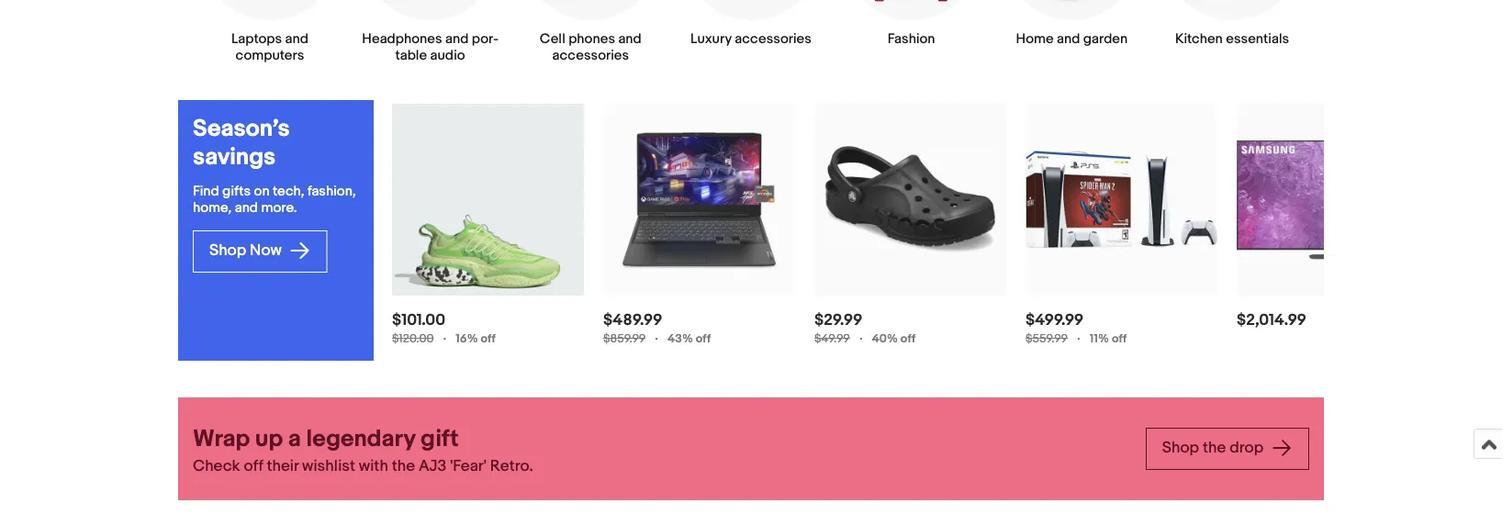 Task type: vqa. For each thing, say whether or not it's contained in the screenshot.
2nd 'Fold' from the bottom of the page
no



Task type: locate. For each thing, give the bounding box(es) containing it.
retro.
[[490, 457, 534, 476]]

$499.99 $559.99 · 11% off
[[1026, 311, 1127, 347]]

fashion,
[[308, 183, 356, 200]]

garden
[[1084, 30, 1128, 47]]

· inside the $489.99 $859.99 · 43% off
[[655, 330, 659, 347]]

$489.99
[[604, 311, 663, 330]]

shop for shop the drop
[[1163, 439, 1200, 458]]

find gifts on tech, fashion, home, and more.
[[193, 183, 356, 216]]

off for $499.99
[[1112, 332, 1127, 346]]

audio
[[430, 47, 465, 64]]

wishlist
[[302, 457, 356, 476]]

drop
[[1230, 439, 1264, 458]]

· inside $29.99 $49.99 · 40% off
[[860, 330, 863, 347]]

4 · from the left
[[1078, 330, 1081, 347]]

crocs men's and women's shoes - baya clogs, slip on shoes, waterproof sandals image
[[815, 147, 1007, 253]]

kitchen essentials link
[[1163, 0, 1303, 47]]

$499.99
[[1026, 311, 1084, 330]]

headphones
[[362, 30, 442, 47]]

season's
[[193, 115, 290, 143]]

· for $489.99
[[655, 330, 659, 347]]

· for $499.99
[[1078, 330, 1081, 347]]

shop now
[[209, 242, 285, 261]]

find
[[193, 183, 219, 200]]

$120.00
[[392, 332, 434, 346]]

now
[[250, 242, 282, 261]]

the left "drop"
[[1203, 439, 1227, 458]]

3 · from the left
[[860, 330, 863, 347]]

1 vertical spatial shop
[[1163, 439, 1200, 458]]

·
[[443, 330, 447, 347], [655, 330, 659, 347], [860, 330, 863, 347], [1078, 330, 1081, 347]]

· left the 40%
[[860, 330, 863, 347]]

a
[[288, 426, 301, 454]]

and inside laptops and computers
[[285, 30, 309, 47]]

off inside the $489.99 $859.99 · 43% off
[[696, 332, 711, 346]]

shop left now
[[209, 242, 246, 261]]

$49.99
[[815, 332, 851, 346]]

· inside $101.00 $120.00 · 16% off
[[443, 330, 447, 347]]

$29.99
[[815, 311, 863, 330]]

the left the aj3
[[392, 457, 415, 476]]

1 · from the left
[[443, 330, 447, 347]]

samsung qn75qn90ca 4k smart neo qled tv (75") 2023 qn75qn90cafxza image
[[1237, 138, 1429, 262]]

home
[[1017, 30, 1054, 47]]

off right 16%
[[481, 332, 496, 346]]

· left 11%
[[1078, 330, 1081, 347]]

1 horizontal spatial shop
[[1163, 439, 1200, 458]]

laptops
[[231, 30, 282, 47]]

0 horizontal spatial accessories
[[553, 47, 629, 64]]

cell phones and accessories
[[540, 30, 642, 64]]

· left 16%
[[443, 330, 447, 347]]

0 horizontal spatial the
[[392, 457, 415, 476]]

off inside $101.00 $120.00 · 16% off
[[481, 332, 496, 346]]

luxury
[[691, 30, 732, 47]]

off right the 40%
[[901, 332, 916, 346]]

portable
[[396, 30, 499, 64]]

16%
[[456, 332, 478, 346]]

kitchen
[[1176, 30, 1223, 47]]

and right phones
[[619, 30, 642, 47]]

cell
[[540, 30, 566, 47]]

off right 43% on the bottom left
[[696, 332, 711, 346]]

and inside cell phones and accessories
[[619, 30, 642, 47]]

$29.99 $49.99 · 40% off
[[815, 311, 916, 347]]

2 · from the left
[[655, 330, 659, 347]]

and right headphones
[[446, 30, 469, 47]]

the
[[1203, 439, 1227, 458], [392, 457, 415, 476]]

and for garden
[[1057, 30, 1081, 47]]

1 horizontal spatial the
[[1203, 439, 1227, 458]]

phones
[[569, 30, 616, 47]]

alphaboost v1 shoes image
[[392, 104, 584, 296]]

$489.99 $859.99 · 43% off
[[604, 311, 711, 347]]

the inside shop the drop link
[[1203, 439, 1227, 458]]

and right home
[[1057, 30, 1081, 47]]

0 horizontal spatial shop
[[209, 242, 246, 261]]

accessories
[[735, 30, 812, 47], [553, 47, 629, 64]]

and for computers
[[285, 30, 309, 47]]

off inside $29.99 $49.99 · 40% off
[[901, 332, 916, 346]]

and
[[285, 30, 309, 47], [446, 30, 469, 47], [619, 30, 642, 47], [1057, 30, 1081, 47], [235, 200, 258, 216]]

playstation 5 console marvels spider-man 2 bundle image
[[1026, 104, 1218, 296]]

and inside headphones and portable audio
[[446, 30, 469, 47]]

off left their
[[244, 457, 263, 476]]

· inside $499.99 $559.99 · 11% off
[[1078, 330, 1081, 347]]

off
[[481, 332, 496, 346], [696, 332, 711, 346], [901, 332, 916, 346], [1112, 332, 1127, 346], [244, 457, 263, 476]]

shop left "drop"
[[1163, 439, 1200, 458]]

shop
[[209, 242, 246, 261], [1163, 439, 1200, 458]]

and left more.
[[235, 200, 258, 216]]

0 vertical spatial shop
[[209, 242, 246, 261]]

· left 43% on the bottom left
[[655, 330, 659, 347]]

off inside $499.99 $559.99 · 11% off
[[1112, 332, 1127, 346]]

off for $29.99
[[901, 332, 916, 346]]

and right laptops
[[285, 30, 309, 47]]

off right 11%
[[1112, 332, 1127, 346]]

$559.99
[[1026, 332, 1068, 346]]

40%
[[872, 332, 898, 346]]

up
[[255, 426, 283, 454]]

laptops and computers link
[[200, 0, 340, 64]]



Task type: describe. For each thing, give the bounding box(es) containing it.
and inside find gifts on tech, fashion, home, and more.
[[235, 200, 258, 216]]

headphones and portable audio
[[362, 30, 499, 64]]

their
[[267, 457, 299, 476]]

the inside wrap up a legendary gift check off their wishlist with the aj3 'fear' retro.
[[392, 457, 415, 476]]

$859.99
[[604, 332, 646, 346]]

· for $29.99
[[860, 330, 863, 347]]

check
[[193, 457, 240, 476]]

'fear'
[[450, 457, 487, 476]]

fashion
[[888, 30, 936, 47]]

shop now link
[[193, 231, 328, 273]]

essentials
[[1227, 30, 1290, 47]]

gifts
[[222, 183, 251, 200]]

wrap
[[193, 426, 250, 454]]

on
[[254, 183, 270, 200]]

season's savings link
[[193, 115, 359, 172]]

home and garden
[[1017, 30, 1128, 47]]

aj3
[[419, 457, 447, 476]]

home and garden link
[[1002, 0, 1142, 47]]

with
[[359, 457, 388, 476]]

computers
[[236, 47, 304, 64]]

laptops and computers
[[231, 30, 309, 64]]

legendary
[[306, 426, 416, 454]]

and for portable
[[446, 30, 469, 47]]

more.
[[261, 200, 297, 216]]

home,
[[193, 200, 232, 216]]

shop the drop link
[[1146, 428, 1310, 471]]

$2,014.99
[[1237, 311, 1307, 330]]

$101.00
[[392, 311, 446, 330]]

off for $101.00
[[481, 332, 496, 346]]

43%
[[668, 332, 693, 346]]

wrap up a legendary gift check off their wishlist with the aj3 'fear' retro.
[[193, 426, 534, 476]]

11%
[[1090, 332, 1110, 346]]

shop the drop
[[1163, 439, 1268, 458]]

· for $101.00
[[443, 330, 447, 347]]

season's savings
[[193, 115, 290, 172]]

wrap up a legendary gift link
[[193, 425, 1132, 456]]

lenovo ideapad gaming 3 15.6" fhd laptop r5-7535hs rtx 2050 8gb ram 512gb ssd image
[[604, 104, 796, 296]]

cell phones and accessories link
[[521, 0, 661, 64]]

$2,014.99 link
[[1236, 103, 1430, 331]]

1 horizontal spatial accessories
[[735, 30, 812, 47]]

off for $489.99
[[696, 332, 711, 346]]

accessories inside cell phones and accessories
[[553, 47, 629, 64]]

off inside wrap up a legendary gift check off their wishlist with the aj3 'fear' retro.
[[244, 457, 263, 476]]

headphones and portable audio link
[[361, 0, 500, 64]]

luxury accessories
[[691, 30, 812, 47]]

luxury accessories link
[[682, 0, 821, 47]]

kitchen essentials
[[1176, 30, 1290, 47]]

shop for shop now
[[209, 242, 246, 261]]

tech,
[[273, 183, 305, 200]]

gift
[[421, 426, 459, 454]]

savings
[[193, 143, 276, 172]]

fashion link
[[842, 0, 982, 47]]

$101.00 $120.00 · 16% off
[[392, 311, 496, 347]]



